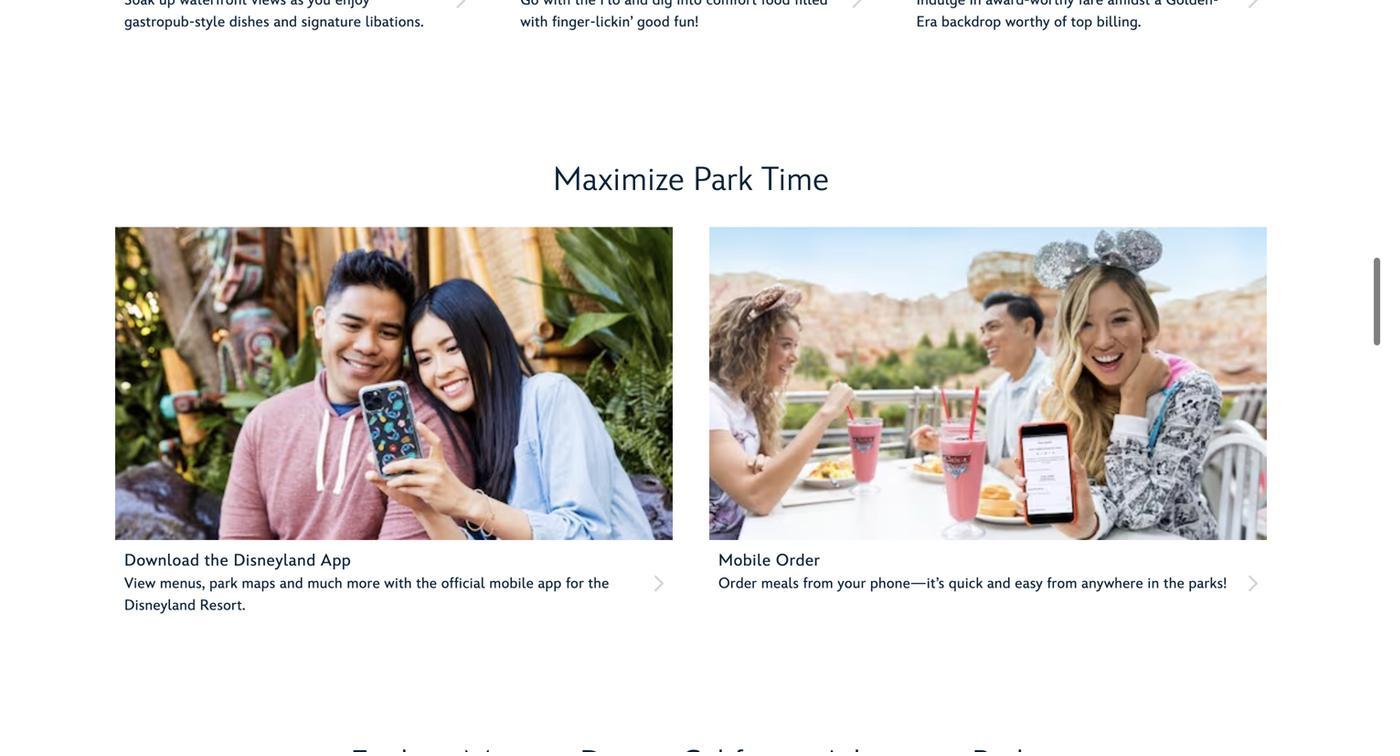 Task type: locate. For each thing, give the bounding box(es) containing it.
1 horizontal spatial in
[[1148, 575, 1160, 593]]

style
[[195, 13, 225, 31]]

1 from from the left
[[803, 575, 834, 593]]

top
[[1071, 13, 1093, 31]]

and left easy
[[987, 575, 1011, 593]]

with
[[543, 0, 571, 9], [520, 13, 548, 31], [384, 575, 412, 593]]

maximize park time
[[553, 160, 829, 200]]

menus,
[[160, 575, 205, 593]]

download
[[124, 551, 200, 571]]

1 horizontal spatial order
[[776, 551, 820, 571]]

order down mobile at bottom right
[[719, 575, 757, 593]]

from
[[803, 575, 834, 593], [1047, 575, 1078, 593]]

official
[[441, 575, 485, 593]]

order
[[776, 551, 820, 571], [719, 575, 757, 593]]

with down go
[[520, 13, 548, 31]]

your
[[838, 575, 866, 593]]

from right easy
[[1047, 575, 1078, 593]]

views
[[251, 0, 286, 9]]

libations.
[[365, 13, 424, 31]]

with up "finger-"
[[543, 0, 571, 9]]

and inside download the disneyland app view menus, park maps and much more with the official mobile app for the disneyland resort.
[[280, 575, 303, 593]]

view
[[124, 575, 156, 593]]

amidst
[[1108, 0, 1151, 9]]

good
[[637, 13, 670, 31]]

finger-
[[552, 13, 596, 31]]

soak
[[124, 0, 155, 9]]

order up meals
[[776, 551, 820, 571]]

disneyland down view
[[124, 597, 196, 615]]

worthy
[[1030, 0, 1075, 9], [1006, 13, 1050, 31]]

worthy down award-
[[1006, 13, 1050, 31]]

0 vertical spatial in
[[970, 0, 982, 9]]

anywhere
[[1082, 575, 1144, 593]]

and up good
[[625, 0, 648, 9]]

era
[[917, 13, 938, 31]]

and
[[625, 0, 648, 9], [274, 13, 297, 31], [280, 575, 303, 593], [987, 575, 1011, 593]]

quick
[[949, 575, 983, 593]]

from left your
[[803, 575, 834, 593]]

1 horizontal spatial disneyland
[[234, 551, 316, 571]]

soak up waterfront views as you enjoy gastropub-style dishes and signature libations. link
[[115, 0, 475, 42]]

in inside 'indulge in award-worthy fare amidst a golden- era backdrop worthy of top billing.'
[[970, 0, 982, 9]]

fare
[[1079, 0, 1104, 9]]

in right anywhere
[[1148, 575, 1160, 593]]

in up backdrop
[[970, 0, 982, 9]]

0 vertical spatial order
[[776, 551, 820, 571]]

maximize
[[553, 160, 685, 200]]

indulge
[[917, 0, 966, 9]]

in
[[970, 0, 982, 9], [1148, 575, 1160, 593]]

backdrop
[[942, 13, 1001, 31]]

enjoy
[[335, 0, 370, 9]]

flo
[[600, 0, 620, 9]]

worthy up of
[[1030, 0, 1075, 9]]

and down as on the top of page
[[274, 13, 297, 31]]

fun!
[[674, 13, 699, 31]]

0 vertical spatial disneyland
[[234, 551, 316, 571]]

for
[[566, 575, 584, 593]]

1 vertical spatial order
[[719, 575, 757, 593]]

the left parks!
[[1164, 575, 1185, 593]]

and right maps
[[280, 575, 303, 593]]

disneyland up maps
[[234, 551, 316, 571]]

a teen guest demonstrates a food order on a mobile device while her friends eat in the background image
[[709, 227, 1267, 540]]

the up park
[[204, 551, 229, 571]]

the
[[575, 0, 596, 9], [204, 551, 229, 571], [416, 575, 437, 593], [588, 575, 609, 593], [1164, 575, 1185, 593]]

download the disneyland app view menus, park maps and much more with the official mobile app for the disneyland resort.
[[124, 551, 609, 615]]

0 horizontal spatial disneyland
[[124, 597, 196, 615]]

0 horizontal spatial from
[[803, 575, 834, 593]]

2 vertical spatial with
[[384, 575, 412, 593]]

disneyland
[[234, 551, 316, 571], [124, 597, 196, 615]]

1 horizontal spatial from
[[1047, 575, 1078, 593]]

meals
[[761, 575, 799, 593]]

1 vertical spatial in
[[1148, 575, 1160, 593]]

and inside mobile order order meals from your phone—it's quick and easy from anywhere in the parks!
[[987, 575, 1011, 593]]

0 horizontal spatial in
[[970, 0, 982, 9]]

with right more
[[384, 575, 412, 593]]

resort.
[[200, 597, 246, 615]]

mobile
[[489, 575, 534, 593]]

award-
[[986, 0, 1030, 9]]

mobile
[[719, 551, 771, 571]]

park
[[693, 160, 753, 200]]

the up "finger-"
[[575, 0, 596, 9]]

go
[[520, 0, 539, 9]]



Task type: vqa. For each thing, say whether or not it's contained in the screenshot.
right Terms
no



Task type: describe. For each thing, give the bounding box(es) containing it.
2 from from the left
[[1047, 575, 1078, 593]]

the inside mobile order order meals from your phone—it's quick and easy from anywhere in the parks!
[[1164, 575, 1185, 593]]

a
[[1155, 0, 1162, 9]]

in inside mobile order order meals from your phone—it's quick and easy from anywhere in the parks!
[[1148, 575, 1160, 593]]

the right for
[[588, 575, 609, 593]]

up
[[159, 0, 175, 9]]

go with the flo and dig into comfort food filled with finger-lickin' good fun!
[[520, 0, 828, 31]]

lickin'
[[596, 13, 633, 31]]

1 vertical spatial disneyland
[[124, 597, 196, 615]]

go with the flo and dig into comfort food filled with finger-lickin' good fun! link
[[511, 0, 871, 42]]

1 vertical spatial with
[[520, 13, 548, 31]]

golden-
[[1166, 0, 1219, 9]]

phone—it's
[[870, 575, 945, 593]]

easy
[[1015, 575, 1043, 593]]

mobile order order meals from your phone—it's quick and easy from anywhere in the parks!
[[719, 551, 1227, 593]]

food
[[761, 0, 790, 9]]

more
[[347, 575, 380, 593]]

maps
[[242, 575, 276, 593]]

you
[[308, 0, 331, 9]]

app
[[321, 551, 351, 571]]

waterfront
[[180, 0, 247, 9]]

app
[[538, 575, 562, 593]]

dig
[[652, 0, 673, 9]]

park
[[209, 575, 238, 593]]

0 horizontal spatial order
[[719, 575, 757, 593]]

signature
[[301, 13, 361, 31]]

0 vertical spatial worthy
[[1030, 0, 1075, 9]]

and inside go with the flo and dig into comfort food filled with finger-lickin' good fun!
[[625, 0, 648, 9]]

and inside soak up waterfront views as you enjoy gastropub-style dishes and signature libations.
[[274, 13, 297, 31]]

as
[[291, 0, 304, 9]]

billing.
[[1097, 13, 1141, 31]]

filled
[[795, 0, 828, 9]]

the inside go with the flo and dig into comfort food filled with finger-lickin' good fun!
[[575, 0, 596, 9]]

much
[[307, 575, 343, 593]]

gastropub-
[[124, 13, 195, 31]]

indulge in award-worthy fare amidst a golden- era backdrop worthy of top billing. link
[[907, 0, 1267, 42]]

dishes
[[229, 13, 270, 31]]

parks!
[[1189, 575, 1227, 593]]

of
[[1054, 13, 1067, 31]]

with inside download the disneyland app view menus, park maps and much more with the official mobile app for the disneyland resort.
[[384, 575, 412, 593]]

time
[[762, 160, 829, 200]]

1 vertical spatial worthy
[[1006, 13, 1050, 31]]

comfort
[[706, 0, 757, 9]]

into
[[677, 0, 702, 9]]

the left official
[[416, 575, 437, 593]]

indulge in award-worthy fare amidst a golden- era backdrop worthy of top billing.
[[917, 0, 1219, 31]]

0 vertical spatial with
[[543, 0, 571, 9]]

soak up waterfront views as you enjoy gastropub-style dishes and signature libations.
[[124, 0, 424, 31]]



